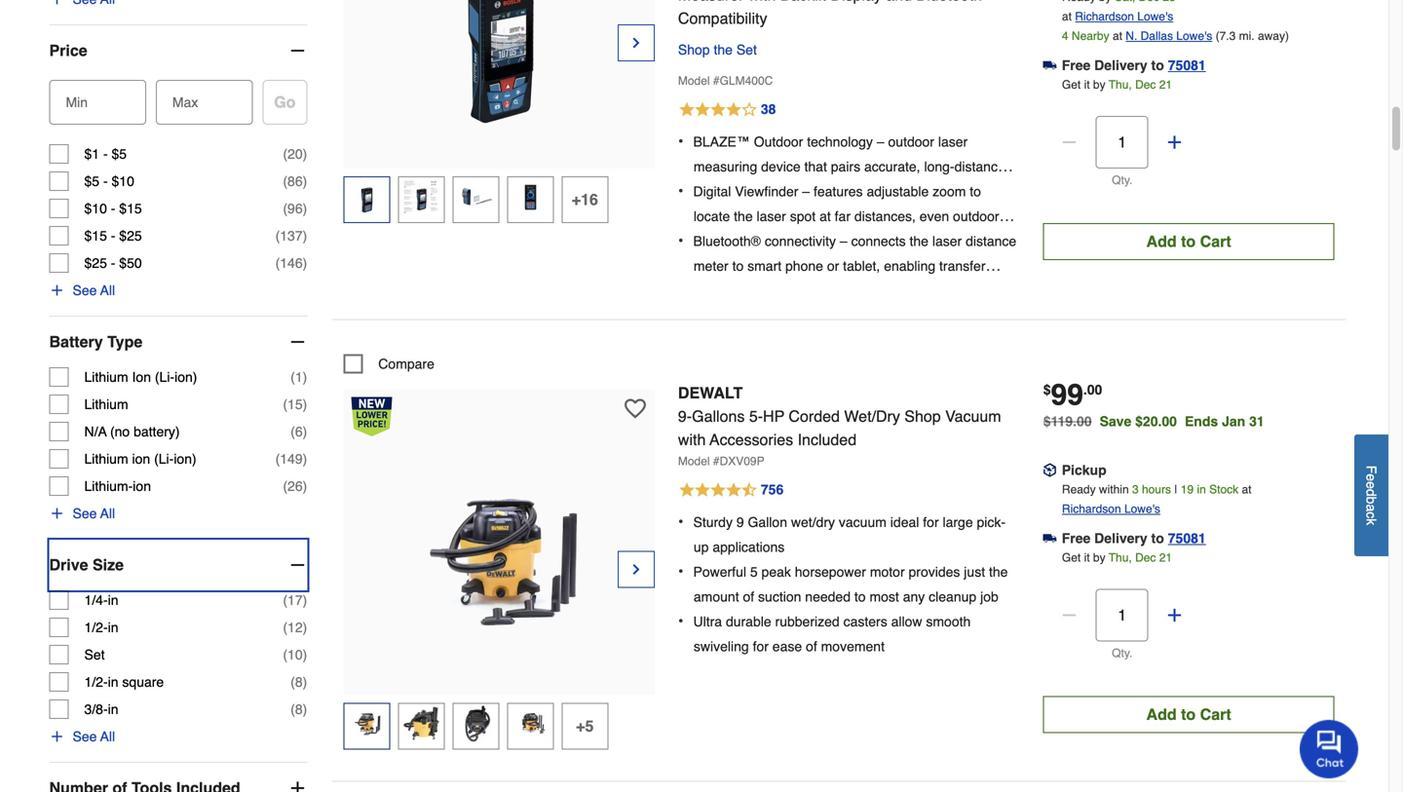 Task type: describe. For each thing, give the bounding box(es) containing it.
amount
[[694, 589, 739, 605]]

spot
[[790, 208, 816, 224]]

( 8 ) for 3/8-in
[[291, 702, 307, 717]]

with inside dewalt 9-gallons 5-hp corded wet/dry shop vacuum with accessories included model # dxv09p
[[678, 431, 706, 449]]

4 stars image
[[678, 98, 777, 122]]

400
[[732, 184, 755, 199]]

add to cart for minus icon associated with first the add to cart button from the top
[[1147, 232, 1232, 250]]

measureon inside • bluetooth® connectivity – connects the laser distance meter to smart phone or tablet, enabling transfer measurements onto images and manage the project through the free measureon app
[[794, 308, 865, 323]]

battery type button
[[49, 317, 307, 367]]

plus image inside the see all 'button'
[[49, 506, 65, 521]]

even
[[920, 208, 949, 224]]

and for • bluetooth® connectivity – connects the laser distance meter to smart phone or tablet, enabling transfer measurements onto images and manage the project through the free measureon app
[[866, 283, 889, 299]]

d
[[1364, 489, 1380, 497]]

9
[[737, 515, 744, 530]]

free for at
[[1062, 57, 1091, 73]]

5 • from the top
[[678, 562, 684, 580]]

vacuum
[[945, 407, 1002, 425]]

0 horizontal spatial shop
[[678, 42, 710, 57]]

0 horizontal spatial of
[[743, 589, 755, 605]]

n/a
[[84, 424, 107, 440]]

3/8-
[[84, 702, 108, 717]]

through inside • blaze™ outdoor technology – outdoor laser measuring device that pairs accurate, long-distance (up to 400 ft.) measuring and digital viewfinder with next-gen, connected convenience to simplify project management through the free bosch measureon app
[[777, 233, 824, 249]]

to inside • bluetooth® connectivity – connects the laser distance meter to smart phone or tablet, enabling transfer measurements onto images and manage the project through the free measureon app
[[732, 258, 744, 274]]

at inside ready within 3 hours | 19 in stock at richardson lowe's
[[1242, 483, 1252, 496]]

horsepower
[[795, 564, 866, 580]]

1 horizontal spatial measuring
[[783, 184, 847, 199]]

manage
[[893, 283, 942, 299]]

battery)
[[134, 424, 180, 440]]

8 for 1/2-in square
[[295, 674, 303, 690]]

) for $5 - $10
[[303, 174, 307, 189]]

delivery for at
[[1095, 57, 1148, 73]]

lithium for lithium ion (li-ion)
[[84, 451, 128, 467]]

free delivery to 75081 for at
[[1062, 57, 1206, 73]]

1 horizontal spatial set
[[737, 42, 757, 57]]

ion) for lithium ion (li-ion)
[[174, 451, 197, 467]]

chevron right image
[[629, 33, 644, 52]]

dec for at
[[1135, 78, 1156, 91]]

gallon
[[748, 515, 787, 530]]

- for $10
[[111, 201, 115, 216]]

$119.00
[[1044, 414, 1092, 429]]

to inside • sturdy 9 gallon wet/dry vacuum ideal for large pick- up applications • powerful 5 peak horsepower motor provides just the amount of suction needed to most any cleanup job • ultra durable rubberized casters allow smooth swiveling for ease of movement
[[855, 589, 866, 605]]

(li- for ion
[[154, 451, 174, 467]]

peak
[[762, 564, 791, 580]]

truck filled image
[[1044, 58, 1057, 72]]

phone
[[786, 258, 824, 274]]

hours
[[1142, 483, 1171, 496]]

) for lithium ion (li-ion)
[[303, 451, 307, 467]]

in inside ready within 3 hours | 19 in stock at richardson lowe's
[[1197, 483, 1206, 496]]

2 vertical spatial plus image
[[288, 779, 307, 792]]

26
[[288, 479, 303, 494]]

dewalt 9-gallons 5-hp corded wet/dry shop vacuum with accessories included model # dxv09p
[[678, 384, 1002, 468]]

( for $10 - $15
[[283, 201, 288, 216]]

or inside • bluetooth® connectivity – connects the laser distance meter to smart phone or tablet, enabling transfer measurements onto images and manage the project through the free measureon app
[[827, 258, 839, 274]]

the inside • blaze™ outdoor technology – outdoor laser measuring device that pairs accurate, long-distance (up to 400 ft.) measuring and digital viewfinder with next-gen, connected convenience to simplify project management through the free bosch measureon app
[[827, 233, 846, 249]]

richardson lowe's button for within
[[1062, 499, 1161, 519]]

qty. for 2nd the add to cart button from the top of the page
[[1112, 647, 1133, 660]]

project inside • blaze™ outdoor technology – outdoor laser measuring device that pairs accurate, long-distance (up to 400 ft.) measuring and digital viewfinder with next-gen, connected convenience to simplify project management through the free bosch measureon app
[[966, 208, 1007, 224]]

1 horizontal spatial $5
[[112, 146, 127, 162]]

19
[[1181, 483, 1194, 496]]

dewalt
[[678, 384, 743, 402]]

1/2- for 1/2-in
[[84, 620, 108, 636]]

movement
[[821, 639, 885, 654]]

(no
[[110, 424, 130, 440]]

dec for pickup
[[1135, 551, 1156, 565]]

glm400c
[[720, 74, 773, 88]]

measureon inside • blaze™ outdoor technology – outdoor laser measuring device that pairs accurate, long-distance (up to 400 ft.) measuring and digital viewfinder with next-gen, connected convenience to simplify project management through the free bosch measureon app
[[919, 233, 990, 249]]

1 vertical spatial for
[[753, 639, 769, 654]]

or inside '• digital viewfinder – features adjustable zoom to locate the laser spot at far distances, even outdoors or in busy backgrounds'
[[694, 233, 706, 249]]

savings save $20.00 element
[[1100, 414, 1273, 429]]

ready
[[1062, 483, 1096, 496]]

– for • digital viewfinder – features adjustable zoom to locate the laser spot at far distances, even outdoors or in busy backgrounds
[[802, 184, 810, 199]]

the down 'measurements'
[[744, 308, 763, 323]]

(li- for ion
[[155, 369, 175, 385]]

nearby
[[1072, 29, 1110, 43]]

( 86 )
[[283, 174, 307, 189]]

in for 1/2-in square
[[108, 674, 118, 690]]

1 see from the top
[[73, 283, 97, 298]]

1 # from the top
[[713, 74, 720, 88]]

adjustable
[[867, 184, 929, 199]]

the down transfer
[[946, 283, 965, 299]]

ion for lithium-
[[133, 479, 151, 494]]

|
[[1175, 483, 1178, 496]]

meter
[[694, 258, 729, 274]]

137
[[280, 228, 303, 244]]

146
[[280, 255, 303, 271]]

f e e d b a c k button
[[1355, 435, 1389, 556]]

go
[[274, 93, 296, 111]]

save
[[1100, 414, 1132, 429]]

hp
[[763, 407, 785, 425]]

it for at
[[1084, 78, 1090, 91]]

$ 99 .00
[[1044, 378, 1103, 412]]

jan
[[1222, 414, 1246, 429]]

the up enabling
[[910, 233, 929, 249]]

thu, for at
[[1109, 78, 1132, 91]]

tablet,
[[843, 258, 880, 274]]

0 vertical spatial lowe's
[[1138, 10, 1174, 23]]

blaze™
[[693, 134, 750, 149]]

756 button
[[678, 479, 1020, 502]]

( for lithium ion (li-ion)
[[291, 369, 295, 385]]

in for 3/8-in
[[108, 702, 118, 717]]

shop inside dewalt 9-gallons 5-hp corded wet/dry shop vacuum with accessories included model # dxv09p
[[905, 407, 941, 425]]

applications
[[713, 539, 785, 555]]

0 vertical spatial measuring
[[694, 159, 758, 174]]

( 6 )
[[291, 424, 307, 440]]

1 horizontal spatial of
[[806, 639, 817, 654]]

needed
[[805, 589, 851, 605]]

– for • bluetooth® connectivity – connects the laser distance meter to smart phone or tablet, enabling transfer measurements onto images and manage the project through the free measureon app
[[840, 233, 848, 249]]

see all button for drive
[[49, 727, 115, 747]]

to inside '• digital viewfinder – features adjustable zoom to locate the laser spot at far distances, even outdoors or in busy backgrounds'
[[970, 184, 981, 199]]

free for pickup
[[1062, 531, 1091, 546]]

( 26 )
[[283, 479, 307, 494]]

1 add to cart button from the top
[[1044, 223, 1335, 260]]

in inside '• digital viewfinder – features adjustable zoom to locate the laser spot at far distances, even outdoors or in busy backgrounds'
[[710, 233, 720, 249]]

casters
[[844, 614, 888, 630]]

see all for battery
[[73, 506, 115, 521]]

0 horizontal spatial $25
[[84, 255, 107, 271]]

• digital viewfinder – features adjustable zoom to locate the laser spot at far distances, even outdoors or in busy backgrounds
[[678, 182, 1006, 249]]

21 for pickup
[[1160, 551, 1173, 565]]

heart outline image
[[625, 398, 646, 419]]

( 1 )
[[291, 369, 307, 385]]

minus image for first the add to cart button from the top
[[1060, 132, 1080, 152]]

756
[[761, 482, 784, 497]]

at up 4
[[1062, 10, 1072, 23]]

lithium ion (li-ion)
[[84, 369, 197, 385]]

(7.3
[[1216, 29, 1236, 43]]

richardson inside ready within 3 hours | 19 in stock at richardson lowe's
[[1062, 502, 1121, 516]]

1 vertical spatial lowe's
[[1177, 29, 1213, 43]]

truck filled image
[[1044, 532, 1057, 545]]

sturdy
[[693, 515, 733, 530]]

free inside • blaze™ outdoor technology – outdoor laser measuring device that pairs accurate, long-distance (up to 400 ft.) measuring and digital viewfinder with next-gen, connected convenience to simplify project management through the free bosch measureon app
[[850, 233, 874, 249]]

chat invite button image
[[1300, 719, 1360, 779]]

6
[[295, 424, 303, 440]]

in for 1/4-in
[[108, 593, 118, 608]]

project inside • bluetooth® connectivity – connects the laser distance meter to smart phone or tablet, enabling transfer measurements onto images and manage the project through the free measureon app
[[968, 283, 1009, 299]]

( 12 )
[[283, 620, 307, 636]]

1
[[295, 369, 303, 385]]

size
[[93, 556, 124, 574]]

cart for 2nd the add to cart button from the top of the page
[[1200, 705, 1232, 724]]

( for n/a (no battery)
[[291, 424, 295, 440]]

1 horizontal spatial $25
[[119, 228, 142, 244]]

new lower price image
[[351, 397, 392, 436]]

laser inside '• digital viewfinder – features adjustable zoom to locate the laser spot at far distances, even outdoors or in busy backgrounds'
[[757, 208, 786, 224]]

• for at
[[678, 182, 684, 200]]

distance inside • bluetooth® connectivity – connects the laser distance meter to smart phone or tablet, enabling transfer measurements onto images and manage the project through the free measureon app
[[966, 233, 1017, 249]]

2 add from the top
[[1147, 705, 1177, 724]]

the inside '• digital viewfinder – features adjustable zoom to locate the laser spot at far distances, even outdoors or in busy backgrounds'
[[734, 208, 753, 224]]

laser for • blaze™ outdoor technology – outdoor laser measuring device that pairs accurate, long-distance (up to 400 ft.) measuring and digital viewfinder with next-gen, connected convenience to simplify project management through the free bosch measureon app
[[938, 134, 968, 149]]

4.5 stars image
[[678, 479, 785, 502]]

distance inside • blaze™ outdoor technology – outdoor laser measuring device that pairs accurate, long-distance (up to 400 ft.) measuring and digital viewfinder with next-gen, connected convenience to simplify project management through the free bosch measureon app
[[955, 159, 1006, 174]]

$15 - $25
[[84, 228, 142, 244]]

0 vertical spatial richardson
[[1075, 10, 1134, 23]]

( for $1 - $5
[[283, 146, 288, 162]]

locate
[[694, 208, 730, 224]]

up
[[694, 539, 709, 555]]

f
[[1364, 465, 1380, 474]]

$20.00
[[1136, 414, 1177, 429]]

free delivery to 75081 for pickup
[[1062, 531, 1206, 546]]

(up
[[694, 184, 714, 199]]

gen,
[[724, 208, 751, 224]]

zoom
[[933, 184, 966, 199]]

1/2-in
[[84, 620, 118, 636]]

( 15 )
[[283, 397, 307, 412]]

75081 button for at
[[1168, 55, 1206, 75]]

job
[[981, 589, 999, 605]]

all for type
[[100, 506, 115, 521]]

suction
[[758, 589, 802, 605]]

far
[[835, 208, 851, 224]]

2 e from the top
[[1364, 481, 1380, 489]]

1000533395 element
[[343, 354, 435, 374]]

drive size
[[49, 556, 124, 574]]

( for 1/2-in
[[283, 620, 288, 636]]

accurate,
[[864, 159, 921, 174]]

) for n/a (no battery)
[[303, 424, 307, 440]]

simplify
[[917, 208, 962, 224]]

gallons
[[692, 407, 745, 425]]

get for at
[[1062, 78, 1081, 91]]

management
[[694, 233, 773, 249]]

stepper number input field with increment and decrement buttons number field for minus icon associated with first the add to cart button from the top
[[1096, 116, 1149, 168]]

0 vertical spatial for
[[923, 515, 939, 530]]

1/2- for 1/2-in square
[[84, 674, 108, 690]]

1/4-
[[84, 593, 108, 608]]

0 horizontal spatial $10
[[84, 201, 107, 216]]

app inside • blaze™ outdoor technology – outdoor laser measuring device that pairs accurate, long-distance (up to 400 ft.) measuring and digital viewfinder with next-gen, connected convenience to simplify project management through the free bosch measureon app
[[694, 258, 717, 274]]

free inside • bluetooth® connectivity – connects the laser distance meter to smart phone or tablet, enabling transfer measurements onto images and manage the project through the free measureon app
[[767, 308, 790, 323]]

38
[[761, 101, 776, 117]]

n.
[[1126, 29, 1138, 43]]

max
[[172, 95, 198, 110]]

) for 1/2-in square
[[303, 674, 307, 690]]

next-
[[694, 208, 724, 224]]

ft.)
[[759, 184, 780, 199]]

lithium ion (li-ion)
[[84, 451, 197, 467]]

drive
[[49, 556, 88, 574]]

was price $119.00 element
[[1044, 409, 1100, 429]]

0 vertical spatial $10
[[112, 174, 134, 189]]

all for size
[[100, 729, 115, 745]]

ends jan 31 element
[[1185, 414, 1273, 429]]



Task type: locate. For each thing, give the bounding box(es) containing it.
( for 1/2-in square
[[291, 674, 295, 690]]

) for $25 - $50
[[303, 255, 307, 271]]

1/2-in square
[[84, 674, 164, 690]]

0 vertical spatial (li-
[[155, 369, 175, 385]]

in up 1/2-in
[[108, 593, 118, 608]]

see down 3/8-
[[73, 729, 97, 745]]

thumbnail image
[[348, 179, 385, 216], [403, 179, 440, 216], [457, 179, 494, 216], [512, 179, 549, 216], [348, 706, 385, 743], [403, 706, 440, 743], [457, 706, 494, 743], [512, 706, 549, 743]]

square
[[122, 674, 164, 690]]

1 horizontal spatial or
[[827, 258, 839, 274]]

viewfinder
[[917, 184, 978, 199]]

in right "19"
[[1197, 483, 1206, 496]]

0 horizontal spatial $15
[[84, 228, 107, 244]]

wet/dry
[[844, 407, 900, 425]]

- for $25
[[111, 255, 115, 271]]

measureon
[[919, 233, 990, 249], [794, 308, 865, 323]]

ion for lithium
[[132, 451, 150, 467]]

( for 1/4-in
[[283, 593, 288, 608]]

set up glm400c
[[737, 42, 757, 57]]

laser for • bluetooth® connectivity – connects the laser distance meter to smart phone or tablet, enabling transfer measurements onto images and manage the project through the free measureon app
[[933, 233, 962, 249]]

1 vertical spatial measuring
[[783, 184, 847, 199]]

laser up the long-
[[938, 134, 968, 149]]

lowe's inside ready within 3 hours | 19 in stock at richardson lowe's
[[1125, 502, 1161, 516]]

minus image inside price button
[[288, 41, 307, 60]]

2 75081 button from the top
[[1168, 529, 1206, 548]]

enabling
[[884, 258, 936, 274]]

$25 down $15 - $25
[[84, 255, 107, 271]]

96
[[288, 201, 303, 216]]

1 cart from the top
[[1200, 232, 1232, 250]]

1 vertical spatial richardson lowe's button
[[1062, 499, 1161, 519]]

most
[[870, 589, 899, 605]]

2 see all button from the top
[[49, 504, 115, 523]]

1 vertical spatial dec
[[1135, 551, 1156, 565]]

lithium up "lithium-"
[[84, 451, 128, 467]]

see all button down 3/8-
[[49, 727, 115, 747]]

and for • blaze™ outdoor technology – outdoor laser measuring device that pairs accurate, long-distance (up to 400 ft.) measuring and digital viewfinder with next-gen, connected convenience to simplify project management through the free bosch measureon app
[[851, 184, 874, 199]]

) for 1/4-in
[[303, 593, 307, 608]]

delivery
[[1095, 57, 1148, 73], [1095, 531, 1148, 546]]

model down shop the set
[[678, 74, 710, 88]]

12
[[288, 620, 303, 636]]

1 vertical spatial 75081
[[1168, 531, 1206, 546]]

in left busy
[[710, 233, 720, 249]]

or down next-
[[694, 233, 706, 249]]

1 ) from the top
[[303, 146, 307, 162]]

all down 3/8-in in the left bottom of the page
[[100, 729, 115, 745]]

1 vertical spatial minus image
[[288, 332, 307, 352]]

2 lithium from the top
[[84, 397, 128, 412]]

1 vertical spatial 21
[[1160, 551, 1173, 565]]

7 ) from the top
[[303, 397, 307, 412]]

86
[[288, 174, 303, 189]]

lithium for lithium
[[84, 397, 128, 412]]

at left n.
[[1113, 29, 1123, 43]]

or up "images"
[[827, 258, 839, 274]]

get it by thu, dec 21 down n.
[[1062, 78, 1173, 91]]

2 add to cart from the top
[[1147, 705, 1232, 724]]

laser inside • blaze™ outdoor technology – outdoor laser measuring device that pairs accurate, long-distance (up to 400 ft.) measuring and digital viewfinder with next-gen, connected convenience to simplify project management through the free bosch measureon app
[[938, 134, 968, 149]]

get for pickup
[[1062, 551, 1081, 565]]

thu,
[[1109, 78, 1132, 91], [1109, 551, 1132, 565]]

1 horizontal spatial app
[[869, 308, 892, 323]]

see all button down "lithium-"
[[49, 504, 115, 523]]

( 96 )
[[283, 201, 307, 216]]

lowe's down "3"
[[1125, 502, 1161, 516]]

e
[[1364, 474, 1380, 481], [1364, 481, 1380, 489]]

2 add to cart button from the top
[[1044, 696, 1335, 733]]

75081 down "19"
[[1168, 531, 1206, 546]]

75081 for at
[[1168, 57, 1206, 73]]

shop the set
[[678, 42, 757, 57]]

2 free delivery to 75081 from the top
[[1062, 531, 1206, 546]]

• left blaze™
[[678, 132, 684, 150]]

1 horizontal spatial with
[[982, 184, 1006, 199]]

onto
[[788, 283, 814, 299]]

app down bluetooth®
[[694, 258, 717, 274]]

the down 400
[[734, 208, 753, 224]]

motor
[[870, 564, 905, 580]]

see all down 3/8-
[[73, 729, 115, 745]]

1 vertical spatial $5
[[84, 174, 99, 189]]

3 ) from the top
[[303, 201, 307, 216]]

1 dec from the top
[[1135, 78, 1156, 91]]

lithium-ion
[[84, 479, 151, 494]]

2 it from the top
[[1084, 551, 1090, 565]]

lithium
[[84, 369, 128, 385], [84, 397, 128, 412], [84, 451, 128, 467]]

1 vertical spatial get it by thu, dec 21
[[1062, 551, 1173, 565]]

delivery down within on the bottom of the page
[[1095, 531, 1148, 546]]

chevron right image
[[629, 560, 644, 579]]

lithium for lithium ion (li-ion)
[[84, 369, 128, 385]]

# inside dewalt 9-gallons 5-hp corded wet/dry shop vacuum with accessories included model # dxv09p
[[713, 455, 720, 468]]

swiveling
[[694, 639, 749, 654]]

• inside • bluetooth® connectivity – connects the laser distance meter to smart phone or tablet, enabling transfer measurements onto images and manage the project through the free measureon app
[[678, 231, 684, 249]]

0 vertical spatial minus image
[[288, 41, 307, 60]]

2 horizontal spatial plus image
[[1165, 132, 1185, 152]]

1 vertical spatial see
[[73, 506, 97, 521]]

1 vertical spatial and
[[866, 283, 889, 299]]

15 ) from the top
[[303, 702, 307, 717]]

powerful
[[693, 564, 747, 580]]

1 vertical spatial (li-
[[154, 451, 174, 467]]

digital
[[877, 184, 913, 199]]

compare
[[378, 356, 435, 372]]

0 vertical spatial stepper number input field with increment and decrement buttons number field
[[1096, 116, 1149, 168]]

– inside '• digital viewfinder – features adjustable zoom to locate the laser spot at far distances, even outdoors or in busy backgrounds'
[[802, 184, 810, 199]]

thu, for pickup
[[1109, 551, 1132, 565]]

laser down ft.)
[[757, 208, 786, 224]]

with inside • blaze™ outdoor technology – outdoor laser measuring device that pairs accurate, long-distance (up to 400 ft.) measuring and digital viewfinder with next-gen, connected convenience to simplify project management through the free bosch measureon app
[[982, 184, 1006, 199]]

2 21 from the top
[[1160, 551, 1173, 565]]

1 qty. from the top
[[1112, 173, 1133, 187]]

2 by from the top
[[1093, 551, 1106, 565]]

1 vertical spatial lithium
[[84, 397, 128, 412]]

0 vertical spatial add to cart
[[1147, 232, 1232, 250]]

1 vertical spatial by
[[1093, 551, 1106, 565]]

1 vertical spatial or
[[827, 258, 839, 274]]

$5 down $1
[[84, 174, 99, 189]]

add to cart
[[1147, 232, 1232, 250], [1147, 705, 1232, 724]]

in up 3/8-in in the left bottom of the page
[[108, 674, 118, 690]]

ideal
[[891, 515, 919, 530]]

0 vertical spatial delivery
[[1095, 57, 1148, 73]]

1 vertical spatial add
[[1147, 705, 1177, 724]]

see all down "lithium-"
[[73, 506, 115, 521]]

$15 up $15 - $25
[[119, 201, 142, 216]]

10 ) from the top
[[303, 479, 307, 494]]

the down the far at right
[[827, 233, 846, 249]]

2 vertical spatial all
[[100, 729, 115, 745]]

0 vertical spatial 21
[[1160, 78, 1173, 91]]

5 ) from the top
[[303, 255, 307, 271]]

21 for at
[[1160, 78, 1173, 91]]

corded
[[789, 407, 840, 425]]

1 vertical spatial model
[[678, 455, 710, 468]]

1 horizontal spatial $15
[[119, 201, 142, 216]]

5
[[750, 564, 758, 580]]

within
[[1099, 483, 1129, 496]]

2 75081 from the top
[[1168, 531, 1206, 546]]

2 vertical spatial minus image
[[1060, 606, 1080, 625]]

1 21 from the top
[[1160, 78, 1173, 91]]

qty. for first the add to cart button from the top
[[1112, 173, 1133, 187]]

0 vertical spatial 8
[[295, 674, 303, 690]]

$1
[[84, 146, 99, 162]]

0 vertical spatial get
[[1062, 78, 1081, 91]]

• left sturdy
[[678, 513, 684, 531]]

1 vertical spatial 8
[[295, 702, 303, 717]]

minus image for price
[[288, 41, 307, 60]]

• bluetooth® connectivity – connects the laser distance meter to smart phone or tablet, enabling transfer measurements onto images and manage the project through the free measureon app
[[678, 231, 1017, 323]]

9 ) from the top
[[303, 451, 307, 467]]

2 stepper number input field with increment and decrement buttons number field from the top
[[1096, 589, 1149, 642]]

15
[[288, 397, 303, 412]]

• left ultra
[[678, 612, 684, 630]]

dxv09p
[[720, 455, 765, 468]]

minus image inside "drive size" button
[[288, 556, 307, 575]]

0 vertical spatial get it by thu, dec 21
[[1062, 78, 1173, 91]]

add to cart for 2nd the add to cart button from the top of the page minus icon
[[1147, 705, 1232, 724]]

0 vertical spatial with
[[982, 184, 1006, 199]]

10
[[288, 647, 303, 663]]

0 vertical spatial see
[[73, 283, 97, 298]]

2 8 from the top
[[295, 702, 303, 717]]

2 vertical spatial see all button
[[49, 727, 115, 747]]

1 all from the top
[[100, 283, 115, 298]]

shop right wet/dry
[[905, 407, 941, 425]]

and inside • bluetooth® connectivity – connects the laser distance meter to smart phone or tablet, enabling transfer measurements onto images and manage the project through the free measureon app
[[866, 283, 889, 299]]

2 ( 8 ) from the top
[[291, 702, 307, 717]]

stock
[[1210, 483, 1239, 496]]

• for or
[[678, 231, 684, 249]]

2 cart from the top
[[1200, 705, 1232, 724]]

2 # from the top
[[713, 455, 720, 468]]

e up b
[[1364, 481, 1380, 489]]

b
[[1364, 497, 1380, 504]]

pickup image
[[1044, 463, 1057, 477]]

1 vertical spatial of
[[806, 639, 817, 654]]

) for lithium
[[303, 397, 307, 412]]

lithium up n/a
[[84, 397, 128, 412]]

- for $1
[[103, 146, 108, 162]]

1 ( 8 ) from the top
[[291, 674, 307, 690]]

minus image
[[288, 41, 307, 60], [288, 332, 307, 352]]

# up the 4.5 stars image at bottom
[[713, 455, 720, 468]]

delivery for pickup
[[1095, 531, 1148, 546]]

2 dec from the top
[[1135, 551, 1156, 565]]

$10 down $5 - $10
[[84, 201, 107, 216]]

project down transfer
[[968, 283, 1009, 299]]

lithium left ion
[[84, 369, 128, 385]]

and inside • blaze™ outdoor technology – outdoor laser measuring device that pairs accurate, long-distance (up to 400 ft.) measuring and digital viewfinder with next-gen, connected convenience to simplify project management through the free bosch measureon app
[[851, 184, 874, 199]]

( 8 )
[[291, 674, 307, 690], [291, 702, 307, 717]]

1 add from the top
[[1147, 232, 1177, 250]]

with up outdoors at the right of the page
[[982, 184, 1006, 199]]

(
[[283, 146, 288, 162], [283, 174, 288, 189], [283, 201, 288, 216], [275, 228, 280, 244], [275, 255, 280, 271], [291, 369, 295, 385], [283, 397, 288, 412], [291, 424, 295, 440], [275, 451, 280, 467], [283, 479, 288, 494], [283, 593, 288, 608], [283, 620, 288, 636], [283, 647, 288, 663], [291, 674, 295, 690], [291, 702, 295, 717]]

0 vertical spatial ion
[[132, 451, 150, 467]]

1 8 from the top
[[295, 674, 303, 690]]

0 vertical spatial #
[[713, 74, 720, 88]]

set
[[737, 42, 757, 57], [84, 647, 105, 663]]

model down 9-
[[678, 455, 710, 468]]

see all for drive
[[73, 729, 115, 745]]

1/2- down 1/4- at the bottom left
[[84, 620, 108, 636]]

thu, down n.
[[1109, 78, 1132, 91]]

0 vertical spatial see all button
[[49, 281, 115, 300]]

minus image inside battery type button
[[288, 332, 307, 352]]

by for at
[[1093, 78, 1106, 91]]

0 vertical spatial dec
[[1135, 78, 1156, 91]]

1 vertical spatial set
[[84, 647, 105, 663]]

measurements
[[694, 283, 784, 299]]

1 vertical spatial ion)
[[174, 451, 197, 467]]

get it by thu, dec 21
[[1062, 78, 1173, 91], [1062, 551, 1173, 565]]

12 ) from the top
[[303, 620, 307, 636]]

17
[[288, 593, 303, 608]]

0 vertical spatial measureon
[[919, 233, 990, 249]]

(li- right ion
[[155, 369, 175, 385]]

2 • from the top
[[678, 182, 684, 200]]

( for set
[[283, 647, 288, 663]]

any
[[903, 589, 925, 605]]

0 horizontal spatial through
[[694, 308, 740, 323]]

cleanup
[[929, 589, 977, 605]]

add
[[1147, 232, 1177, 250], [1147, 705, 1177, 724]]

and
[[851, 184, 874, 199], [866, 283, 889, 299]]

cart for first the add to cart button from the top
[[1200, 232, 1232, 250]]

transfer
[[940, 258, 986, 274]]

at richardson lowe's
[[1062, 10, 1174, 23]]

75081 button for pickup
[[1168, 529, 1206, 548]]

project
[[966, 208, 1007, 224], [968, 283, 1009, 299]]

• inside '• digital viewfinder – features adjustable zoom to locate the laser spot at far distances, even outdoors or in busy backgrounds'
[[678, 182, 684, 200]]

measuring down that
[[783, 184, 847, 199]]

- up $15 - $25
[[111, 201, 115, 216]]

1 75081 from the top
[[1168, 57, 1206, 73]]

stepper number input field with increment and decrement buttons number field for 2nd the add to cart button from the top of the page minus icon
[[1096, 589, 1149, 642]]

the inside shop the set link
[[714, 42, 733, 57]]

1 vertical spatial see all button
[[49, 504, 115, 523]]

1 vertical spatial $25
[[84, 255, 107, 271]]

2 (li- from the top
[[154, 451, 174, 467]]

plus image
[[1165, 132, 1185, 152], [49, 506, 65, 521], [288, 779, 307, 792]]

• inside • blaze™ outdoor technology – outdoor laser measuring device that pairs accurate, long-distance (up to 400 ft.) measuring and digital viewfinder with next-gen, connected convenience to simplify project management through the free bosch measureon app
[[678, 132, 684, 150]]

0 vertical spatial distance
[[955, 159, 1006, 174]]

0 vertical spatial by
[[1093, 78, 1106, 91]]

app inside • bluetooth® connectivity – connects the laser distance meter to smart phone or tablet, enabling transfer measurements onto images and manage the project through the free measureon app
[[869, 308, 892, 323]]

0 horizontal spatial free
[[767, 308, 790, 323]]

• left bluetooth®
[[678, 231, 684, 249]]

0 vertical spatial minus image
[[1060, 132, 1080, 152]]

1 free delivery to 75081 from the top
[[1062, 57, 1206, 73]]

lowe's up 'dallas'
[[1138, 10, 1174, 23]]

plus image
[[49, 0, 65, 7], [49, 283, 65, 298], [1165, 606, 1185, 625], [49, 729, 65, 745]]

0 horizontal spatial –
[[802, 184, 810, 199]]

get
[[1062, 78, 1081, 91], [1062, 551, 1081, 565]]

1 vertical spatial free
[[767, 308, 790, 323]]

- down $10 - $15
[[111, 228, 115, 244]]

1 see all button from the top
[[49, 281, 115, 300]]

through inside • bluetooth® connectivity – connects the laser distance meter to smart phone or tablet, enabling transfer measurements onto images and manage the project through the free measureon app
[[694, 308, 740, 323]]

$10
[[112, 174, 134, 189], [84, 201, 107, 216]]

( for lithium-ion
[[283, 479, 288, 494]]

• left (up
[[678, 182, 684, 200]]

price button
[[49, 25, 307, 76]]

1 vertical spatial ion
[[133, 479, 151, 494]]

- left $50
[[111, 255, 115, 271]]

3 • from the top
[[678, 231, 684, 249]]

- right $1
[[103, 146, 108, 162]]

1 1/2- from the top
[[84, 620, 108, 636]]

75081 for pickup
[[1168, 531, 1206, 546]]

richardson lowe's button for richardson
[[1075, 7, 1174, 26]]

connects
[[851, 233, 906, 249]]

see all button
[[49, 281, 115, 300], [49, 504, 115, 523], [49, 727, 115, 747]]

75081 button down "19"
[[1168, 529, 1206, 548]]

( 8 ) for 1/2-in square
[[291, 674, 307, 690]]

1 vertical spatial free
[[1062, 531, 1091, 546]]

1 by from the top
[[1093, 78, 1106, 91]]

2 get it by thu, dec 21 from the top
[[1062, 551, 1173, 565]]

1 stepper number input field with increment and decrement buttons number field from the top
[[1096, 116, 1149, 168]]

2 thu, from the top
[[1109, 551, 1132, 565]]

actual price $99.00 element
[[1044, 378, 1103, 412]]

( for lithium
[[283, 397, 288, 412]]

features
[[814, 184, 863, 199]]

1 horizontal spatial through
[[777, 233, 824, 249]]

free delivery to 75081
[[1062, 57, 1206, 73], [1062, 531, 1206, 546]]

convenience
[[821, 208, 898, 224]]

get it by thu, dec 21 for pickup
[[1062, 551, 1173, 565]]

see down "lithium-"
[[73, 506, 97, 521]]

1 vertical spatial $15
[[84, 228, 107, 244]]

app down tablet,
[[869, 308, 892, 323]]

1 get from the top
[[1062, 78, 1081, 91]]

- for $15
[[111, 228, 115, 244]]

1 (li- from the top
[[155, 369, 175, 385]]

8 for 3/8-in
[[295, 702, 303, 717]]

0 vertical spatial plus image
[[1165, 132, 1185, 152]]

3 lithium from the top
[[84, 451, 128, 467]]

2 vertical spatial laser
[[933, 233, 962, 249]]

dec down ready within 3 hours | 19 in stock at richardson lowe's
[[1135, 551, 1156, 565]]

1/2-
[[84, 620, 108, 636], [84, 674, 108, 690]]

14 ) from the top
[[303, 674, 307, 690]]

– inside • bluetooth® connectivity – connects the laser distance meter to smart phone or tablet, enabling transfer measurements onto images and manage the project through the free measureon app
[[840, 233, 848, 249]]

n/a (no battery)
[[84, 424, 180, 440]]

digital
[[693, 184, 731, 199]]

0 vertical spatial ion)
[[175, 369, 197, 385]]

lowe's left the (7.3
[[1177, 29, 1213, 43]]

3 all from the top
[[100, 729, 115, 745]]

- for $5
[[103, 174, 108, 189]]

• for •
[[678, 513, 684, 531]]

6 ) from the top
[[303, 369, 307, 385]]

1 free from the top
[[1062, 57, 1091, 73]]

distance down outdoors at the right of the page
[[966, 233, 1017, 249]]

thu, down within on the bottom of the page
[[1109, 551, 1132, 565]]

9-
[[678, 407, 692, 425]]

e up d
[[1364, 474, 1380, 481]]

get down ready at the right
[[1062, 551, 1081, 565]]

2 all from the top
[[100, 506, 115, 521]]

4 ) from the top
[[303, 228, 307, 244]]

8 ) from the top
[[303, 424, 307, 440]]

0 vertical spatial of
[[743, 589, 755, 605]]

0 vertical spatial –
[[877, 134, 885, 149]]

) for 1/2-in
[[303, 620, 307, 636]]

( for $15 - $25
[[275, 228, 280, 244]]

the right just
[[989, 564, 1008, 580]]

1 vertical spatial get
[[1062, 551, 1081, 565]]

ion) down battery type button
[[175, 369, 197, 385]]

– up accurate, at the top right
[[877, 134, 885, 149]]

0 horizontal spatial set
[[84, 647, 105, 663]]

1 vertical spatial through
[[694, 308, 740, 323]]

1/2- up 3/8-
[[84, 674, 108, 690]]

( for $25 - $50
[[275, 255, 280, 271]]

see for battery
[[73, 506, 97, 521]]

ion down n/a (no battery)
[[132, 451, 150, 467]]

( for $5 - $10
[[283, 174, 288, 189]]

smooth
[[926, 614, 971, 630]]

1 lithium from the top
[[84, 369, 128, 385]]

or
[[694, 233, 706, 249], [827, 258, 839, 274]]

1 vertical spatial thu,
[[1109, 551, 1132, 565]]

3 see all button from the top
[[49, 727, 115, 747]]

long-
[[924, 159, 955, 174]]

3 see all from the top
[[73, 729, 115, 745]]

it down ready at the right
[[1084, 551, 1090, 565]]

ion
[[132, 369, 151, 385]]

0 horizontal spatial app
[[694, 258, 717, 274]]

by down nearby
[[1093, 78, 1106, 91]]

c
[[1364, 512, 1380, 519]]

• for long-
[[678, 132, 684, 150]]

laser down simplify
[[933, 233, 962, 249]]

1 • from the top
[[678, 132, 684, 150]]

free delivery to 75081 down ready within 3 hours | 19 in stock at richardson lowe's
[[1062, 531, 1206, 546]]

minus image
[[1060, 132, 1080, 152], [288, 556, 307, 575], [1060, 606, 1080, 625]]

2 vertical spatial –
[[840, 233, 848, 249]]

ion) for lithium ion (li-ion)
[[175, 369, 197, 385]]

21 down ready within 3 hours | 19 in stock at richardson lowe's
[[1160, 551, 1173, 565]]

2 qty. from the top
[[1112, 647, 1133, 660]]

21 down the n. dallas lowe's button
[[1160, 78, 1173, 91]]

rubberized
[[775, 614, 840, 630]]

all down "lithium-"
[[100, 506, 115, 521]]

laser inside • bluetooth® connectivity – connects the laser distance meter to smart phone or tablet, enabling transfer measurements onto images and manage the project through the free measureon app
[[933, 233, 962, 249]]

for right ideal at the right bottom
[[923, 515, 939, 530]]

minus image for battery type
[[288, 332, 307, 352]]

see all button for battery
[[49, 504, 115, 523]]

) for $15 - $25
[[303, 228, 307, 244]]

# down shop the set
[[713, 74, 720, 88]]

with
[[982, 184, 1006, 199], [678, 431, 706, 449]]

) for lithium ion (li-ion)
[[303, 369, 307, 385]]

0 horizontal spatial measureon
[[794, 308, 865, 323]]

1 vertical spatial add to cart
[[1147, 705, 1232, 724]]

by for pickup
[[1093, 551, 1106, 565]]

4 • from the top
[[678, 513, 684, 531]]

at right stock
[[1242, 483, 1252, 496]]

1 get it by thu, dec 21 from the top
[[1062, 78, 1173, 91]]

–
[[877, 134, 885, 149], [802, 184, 810, 199], [840, 233, 848, 249]]

see down $25 - $50
[[73, 283, 97, 298]]

1 vertical spatial laser
[[757, 208, 786, 224]]

dec down 'dallas'
[[1135, 78, 1156, 91]]

1 vertical spatial 75081 button
[[1168, 529, 1206, 548]]

it for pickup
[[1084, 551, 1090, 565]]

the inside • sturdy 9 gallon wet/dry vacuum ideal for large pick- up applications • powerful 5 peak horsepower motor provides just the amount of suction needed to most any cleanup job • ultra durable rubberized casters allow smooth swiveling for ease of movement
[[989, 564, 1008, 580]]

0 vertical spatial app
[[694, 258, 717, 274]]

0 vertical spatial qty.
[[1112, 173, 1133, 187]]

0 horizontal spatial with
[[678, 431, 706, 449]]

• left powerful at the bottom
[[678, 562, 684, 580]]

model inside dewalt 9-gallons 5-hp corded wet/dry shop vacuum with accessories included model # dxv09p
[[678, 455, 710, 468]]

2 1/2- from the top
[[84, 674, 108, 690]]

2 see from the top
[[73, 506, 97, 521]]

6 • from the top
[[678, 612, 684, 630]]

0 vertical spatial cart
[[1200, 232, 1232, 250]]

$25
[[119, 228, 142, 244], [84, 255, 107, 271]]

free up tablet,
[[850, 233, 874, 249]]

1 vertical spatial stepper number input field with increment and decrement buttons number field
[[1096, 589, 1149, 642]]

) for lithium-ion
[[303, 479, 307, 494]]

( for 3/8-in
[[291, 702, 295, 717]]

• sturdy 9 gallon wet/dry vacuum ideal for large pick- up applications • powerful 5 peak horsepower motor provides just the amount of suction needed to most any cleanup job • ultra durable rubberized casters allow smooth swiveling for ease of movement
[[678, 513, 1008, 654]]

1 vertical spatial qty.
[[1112, 647, 1133, 660]]

1 vertical spatial measureon
[[794, 308, 865, 323]]

1 minus image from the top
[[288, 41, 307, 60]]

) for 3/8-in
[[303, 702, 307, 717]]

1 horizontal spatial free
[[850, 233, 874, 249]]

at left the far at right
[[820, 208, 831, 224]]

1 thu, from the top
[[1109, 78, 1132, 91]]

minus image for 2nd the add to cart button from the top of the page
[[1060, 606, 1080, 625]]

2 minus image from the top
[[288, 332, 307, 352]]

– up spot
[[802, 184, 810, 199]]

2 vertical spatial see all
[[73, 729, 115, 745]]

2 ) from the top
[[303, 174, 307, 189]]

at inside '• digital viewfinder – features adjustable zoom to locate the laser spot at far distances, even outdoors or in busy backgrounds'
[[820, 208, 831, 224]]

1 e from the top
[[1364, 474, 1380, 481]]

see all down $25 - $50
[[73, 283, 115, 298]]

0 vertical spatial model
[[678, 74, 710, 88]]

0 vertical spatial and
[[851, 184, 874, 199]]

(li- down "battery)" on the left bottom
[[154, 451, 174, 467]]

see for drive
[[73, 729, 97, 745]]

) for set
[[303, 647, 307, 663]]

free down onto at top
[[767, 308, 790, 323]]

just
[[964, 564, 985, 580]]

1 model from the top
[[678, 74, 710, 88]]

get down 4
[[1062, 78, 1081, 91]]

1 75081 button from the top
[[1168, 55, 1206, 75]]

in down 1/4-in
[[108, 620, 118, 636]]

4 nearby at n. dallas lowe's (7.3 mi. away)
[[1062, 29, 1289, 43]]

it
[[1084, 78, 1090, 91], [1084, 551, 1090, 565]]

richardson lowe's button down within on the bottom of the page
[[1062, 499, 1161, 519]]

– inside • blaze™ outdoor technology – outdoor laser measuring device that pairs accurate, long-distance (up to 400 ft.) measuring and digital viewfinder with next-gen, connected convenience to simplify project management through the free bosch measureon app
[[877, 134, 885, 149]]

through down spot
[[777, 233, 824, 249]]

0 vertical spatial $5
[[112, 146, 127, 162]]

1 vertical spatial it
[[1084, 551, 1090, 565]]

and down tablet,
[[866, 283, 889, 299]]

1 delivery from the top
[[1095, 57, 1148, 73]]

1 horizontal spatial –
[[840, 233, 848, 249]]

$5 right $1
[[112, 146, 127, 162]]

outdoor
[[888, 134, 935, 149]]

11 ) from the top
[[303, 593, 307, 608]]

2 delivery from the top
[[1095, 531, 1148, 546]]

1 vertical spatial minus image
[[288, 556, 307, 575]]

1 it from the top
[[1084, 78, 1090, 91]]

all down $25 - $50
[[100, 283, 115, 298]]

- down $1 - $5
[[103, 174, 108, 189]]

delivery down n.
[[1095, 57, 1148, 73]]

2 get from the top
[[1062, 551, 1081, 565]]

2 see all from the top
[[73, 506, 115, 521]]

2 free from the top
[[1062, 531, 1091, 546]]

it down nearby
[[1084, 78, 1090, 91]]

for
[[923, 515, 939, 530], [753, 639, 769, 654]]

0 horizontal spatial measuring
[[694, 159, 758, 174]]

go button
[[262, 80, 307, 125]]

and up convenience
[[851, 184, 874, 199]]

$5 - $10
[[84, 174, 134, 189]]

1 add to cart from the top
[[1147, 232, 1232, 250]]

in for 1/2-in
[[108, 620, 118, 636]]

$15 down $10 - $15
[[84, 228, 107, 244]]

1 see all from the top
[[73, 283, 115, 298]]

( for lithium ion (li-ion)
[[275, 451, 280, 467]]

) for $10 - $15
[[303, 201, 307, 216]]

3 see from the top
[[73, 729, 97, 745]]

1 horizontal spatial for
[[923, 515, 939, 530]]

Stepper number input field with increment and decrement buttons number field
[[1096, 116, 1149, 168], [1096, 589, 1149, 642]]

) for $1 - $5
[[303, 146, 307, 162]]

free delivery to 75081 down n.
[[1062, 57, 1206, 73]]

149
[[280, 451, 303, 467]]

13 ) from the top
[[303, 647, 307, 663]]

3
[[1132, 483, 1139, 496]]

get it by thu, dec 21 for at
[[1062, 78, 1173, 91]]

2 model from the top
[[678, 455, 710, 468]]



Task type: vqa. For each thing, say whether or not it's contained in the screenshot.
2nd the Add from the bottom of the page
yes



